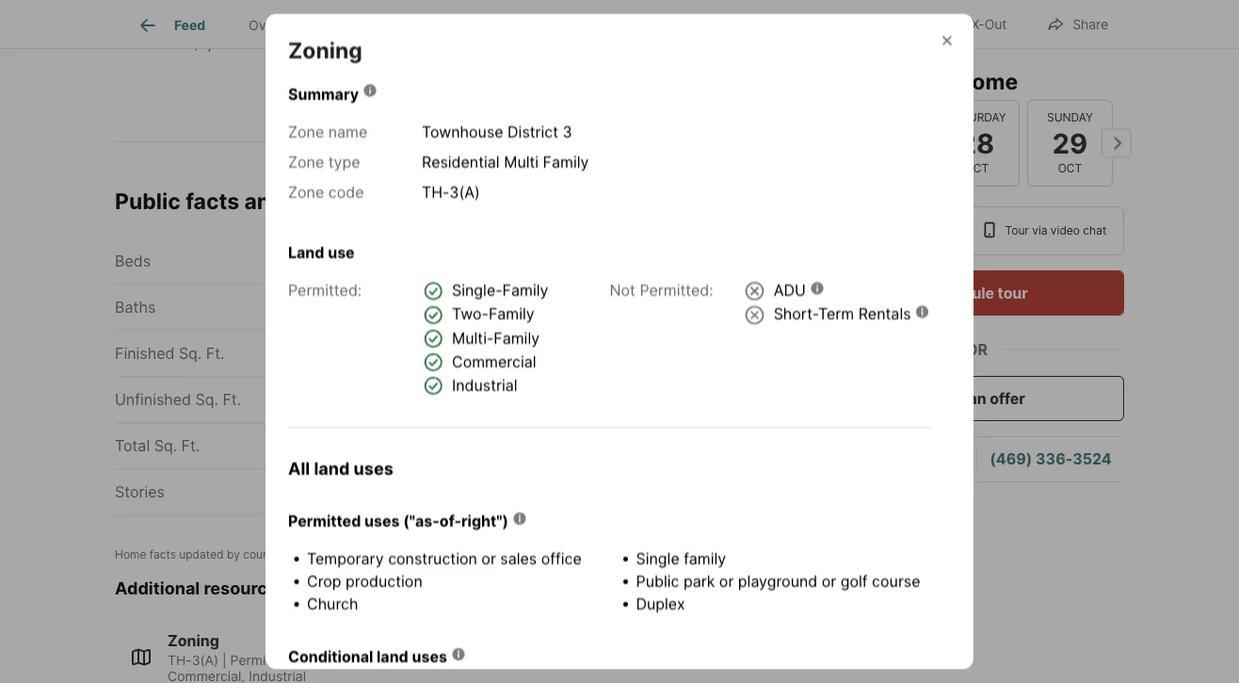 Task type: describe. For each thing, give the bounding box(es) containing it.
permitted: inside permitted land uses element
[[288, 280, 362, 299]]

adu
[[774, 281, 806, 299]]

saturday 28 oct
[[948, 110, 1007, 175]]

term
[[819, 305, 855, 323]]

records
[[283, 547, 324, 561]]

2023
[[384, 547, 412, 561]]

multi-family
[[452, 328, 540, 347]]

land use
[[288, 243, 355, 261]]

updated
[[179, 547, 224, 561]]

feed link
[[137, 14, 206, 37]]

zoning name, type, and code element
[[288, 120, 619, 211]]

tour via video chat list box
[[830, 206, 1125, 255]]

not permitted land uses element
[[610, 278, 972, 326]]

rentals
[[859, 305, 912, 323]]

schedule tour button
[[830, 270, 1125, 316]]

unfinished
[[115, 391, 191, 409]]

abshire
[[459, 187, 542, 214]]

permitted uses ("as-of-right")
[[288, 511, 509, 530]]

right")
[[462, 511, 509, 530]]

baths
[[115, 298, 156, 317]]

duplex
[[636, 594, 686, 613]]

of-
[[440, 511, 462, 530]]

home
[[115, 547, 146, 561]]

industrial inside permitted land uses element
[[452, 376, 518, 394]]

single family public park or playground or golf course duplex
[[636, 549, 921, 613]]

permitted land uses element
[[288, 278, 579, 397]]

playground
[[739, 572, 818, 590]]

th-3(a)
[[422, 182, 480, 201]]

temporary construction or sales office crop production church
[[307, 549, 582, 613]]

not permitted:
[[610, 280, 714, 299]]

sales
[[501, 549, 537, 567]]

townhouse for townhouse
[[719, 298, 801, 317]]

finished sq. ft.
[[115, 344, 225, 363]]

sunday
[[1048, 110, 1094, 124]]

chat
[[1084, 224, 1107, 237]]

28
[[960, 126, 995, 159]]

x-
[[972, 16, 985, 33]]

tour
[[1006, 224, 1030, 237]]

2 family, from the left
[[422, 652, 466, 668]]

start
[[929, 389, 966, 408]]

year for year built
[[467, 344, 499, 363]]

on
[[327, 547, 340, 561]]

two- inside zoning th-3(a) | permitted: single-family, two-family, multi-family, commercial, industrial
[[390, 652, 422, 668]]

production
[[346, 572, 423, 590]]

336-
[[1037, 450, 1073, 468]]

finished
[[115, 344, 175, 363]]

1 horizontal spatial or
[[720, 572, 734, 590]]

this
[[914, 68, 954, 94]]

commercial
[[452, 352, 537, 370]]

style
[[467, 298, 503, 317]]

additional
[[115, 578, 200, 599]]

construction
[[388, 549, 478, 567]]

.
[[412, 547, 415, 561]]

x-out
[[972, 16, 1008, 33]]

29
[[1053, 126, 1088, 159]]

home facts updated by county records on oct 19, 2023 .
[[115, 547, 415, 561]]

overview tab
[[227, 3, 329, 48]]

or inside temporary construction or sales office crop production church
[[482, 549, 496, 567]]

year built
[[467, 344, 535, 363]]

overview
[[249, 17, 308, 33]]

zone for zone name
[[288, 122, 324, 140]]

use
[[328, 243, 355, 261]]

residential multi family
[[422, 152, 589, 171]]

not
[[610, 280, 636, 299]]

code
[[329, 182, 364, 201]]

zoning for zoning th-3(a) | permitted: single-family, two-family, multi-family, commercial, industrial
[[168, 631, 219, 650]]

sq. for unfinished
[[196, 391, 218, 409]]

single
[[636, 549, 680, 567]]

family for multi-family
[[494, 328, 540, 347]]

0 vertical spatial public
[[115, 187, 181, 214]]

additional resources
[[115, 578, 287, 599]]

schedule
[[927, 284, 995, 302]]

name
[[329, 122, 368, 140]]

beds
[[115, 252, 151, 270]]

via
[[1033, 224, 1048, 237]]

ft. for finished sq. ft.
[[206, 344, 225, 363]]

all land uses
[[288, 458, 394, 479]]

ft. for total sq. ft.
[[181, 437, 200, 455]]

public inside single family public park or playground or golf course duplex
[[636, 572, 680, 590]]

district
[[508, 122, 559, 140]]

single-family
[[452, 281, 549, 299]]

park
[[684, 572, 715, 590]]

temporary
[[307, 549, 384, 567]]

townhouse district 3
[[422, 122, 573, 140]]

family inside zoning name, type, and code element
[[543, 152, 589, 171]]

x-out button
[[929, 4, 1024, 43]]

residential
[[422, 152, 500, 171]]

zoning dialog
[[266, 14, 974, 683]]

tour for go
[[865, 68, 909, 94]]

office
[[542, 549, 582, 567]]

land for conditional
[[377, 647, 409, 665]]

zone for zone type
[[288, 152, 324, 171]]

go
[[830, 68, 860, 94]]

two-family
[[452, 305, 535, 323]]

townhouse for townhouse district 3
[[422, 122, 504, 140]]

home
[[959, 68, 1019, 94]]

resources
[[204, 578, 287, 599]]

3 tab from the left
[[627, 3, 719, 48]]



Task type: vqa. For each thing, say whether or not it's contained in the screenshot.
bottommost the for
no



Task type: locate. For each thing, give the bounding box(es) containing it.
tour via video chat option
[[967, 206, 1125, 255]]

multi- inside permitted land uses element
[[452, 328, 494, 347]]

sq. right finished
[[179, 344, 202, 363]]

family down 'single-family' on the top left of the page
[[489, 305, 535, 323]]

industrial inside zoning th-3(a) | permitted: single-family, two-family, multi-family, commercial, industrial
[[249, 669, 306, 683]]

sq. right unfinished
[[196, 391, 218, 409]]

oct for 28
[[966, 162, 990, 175]]

0 horizontal spatial industrial
[[249, 669, 306, 683]]

an
[[969, 389, 987, 408]]

(469) 336-3524 link
[[991, 450, 1113, 468]]

year for year renovated
[[467, 391, 499, 409]]

1 vertical spatial ft.
[[223, 391, 241, 409]]

th- inside zoning th-3(a) | permitted: single-family, two-family, multi-family, commercial, industrial
[[168, 652, 192, 668]]

built
[[503, 344, 535, 363]]

family for two-family
[[489, 305, 535, 323]]

0 vertical spatial ft.
[[206, 344, 225, 363]]

permitted: right not
[[640, 280, 714, 299]]

land right all
[[314, 458, 350, 479]]

facts
[[186, 187, 239, 214], [150, 547, 176, 561]]

oct inside saturday 28 oct
[[966, 162, 990, 175]]

stories
[[115, 483, 165, 501]]

townhouse left term
[[719, 298, 801, 317]]

0 horizontal spatial zoning
[[168, 631, 219, 650]]

sq. for total
[[154, 437, 177, 455]]

3(a) down residential at the top
[[450, 182, 480, 201]]

1 vertical spatial industrial
[[249, 669, 306, 683]]

0 horizontal spatial oct
[[343, 547, 362, 561]]

multi
[[504, 152, 539, 171]]

1 horizontal spatial public
[[636, 572, 680, 590]]

2 horizontal spatial family,
[[506, 652, 549, 668]]

3
[[563, 122, 573, 140]]

0 horizontal spatial or
[[482, 549, 496, 567]]

course
[[873, 572, 921, 590]]

schedule tour
[[927, 284, 1029, 302]]

2009
[[115, 34, 152, 52]]

saturday
[[948, 110, 1007, 124]]

family
[[543, 152, 589, 171], [503, 281, 549, 299], [489, 305, 535, 323], [494, 328, 540, 347]]

1 horizontal spatial two-
[[452, 305, 489, 323]]

permitted: inside not permitted land uses element
[[640, 280, 714, 299]]

single- inside zoning th-3(a) | permitted: single-family, two-family, multi-family, commercial, industrial
[[299, 652, 343, 668]]

0 horizontal spatial family,
[[343, 652, 386, 668]]

two- inside permitted land uses element
[[452, 305, 489, 323]]

1 horizontal spatial zoning
[[288, 36, 363, 63]]

th- up commercial,
[[168, 652, 192, 668]]

2 zone from the top
[[288, 152, 324, 171]]

zone type
[[288, 152, 360, 171]]

1 vertical spatial tour
[[998, 284, 1029, 302]]

year renovated
[[467, 391, 579, 409]]

0 vertical spatial multi-
[[452, 328, 494, 347]]

sunday 29 oct
[[1048, 110, 1094, 175]]

0 vertical spatial single-
[[452, 281, 503, 299]]

2 horizontal spatial oct
[[1059, 162, 1083, 175]]

uses up 19,
[[365, 511, 400, 530]]

permitted:
[[288, 280, 362, 299], [640, 280, 714, 299], [230, 652, 295, 668]]

family up two-family
[[503, 281, 549, 299]]

0 horizontal spatial tour
[[865, 68, 909, 94]]

0 vertical spatial industrial
[[452, 376, 518, 394]]

0 vertical spatial two-
[[452, 305, 489, 323]]

by
[[227, 547, 240, 561]]

year
[[467, 344, 499, 363], [467, 391, 499, 409]]

0 vertical spatial year
[[467, 344, 499, 363]]

permitted
[[288, 511, 361, 530]]

1 vertical spatial 3(a)
[[192, 652, 219, 668]]

1 horizontal spatial facts
[[186, 187, 239, 214]]

1 zone from the top
[[288, 122, 324, 140]]

3 zone from the top
[[288, 182, 324, 201]]

year left built
[[467, 344, 499, 363]]

1 vertical spatial zoning
[[168, 631, 219, 650]]

1 horizontal spatial oct
[[966, 162, 990, 175]]

conditional
[[288, 647, 373, 665]]

all
[[288, 458, 310, 479]]

zone name
[[288, 122, 368, 140]]

1 horizontal spatial family,
[[422, 652, 466, 668]]

industrial down conditional on the bottom left
[[249, 669, 306, 683]]

0 vertical spatial townhouse
[[422, 122, 504, 140]]

family,
[[343, 652, 386, 668], [422, 652, 466, 668], [506, 652, 549, 668]]

family down the 3
[[543, 152, 589, 171]]

single- down church
[[299, 652, 343, 668]]

zoning up summary
[[288, 36, 363, 63]]

townhouse
[[422, 122, 504, 140], [719, 298, 801, 317]]

1 vertical spatial uses
[[365, 511, 400, 530]]

share button
[[1031, 4, 1125, 43]]

zone for zone code
[[288, 182, 324, 201]]

oct for 29
[[1059, 162, 1083, 175]]

1 horizontal spatial industrial
[[452, 376, 518, 394]]

th- down residential at the top
[[422, 182, 450, 201]]

1 vertical spatial zone
[[288, 152, 324, 171]]

uses down temporary construction or sales office crop production church
[[412, 647, 448, 665]]

None button
[[841, 99, 927, 188], [935, 100, 1020, 187], [1028, 100, 1114, 187], [841, 99, 927, 188], [935, 100, 1020, 187], [1028, 100, 1114, 187]]

1 vertical spatial land
[[377, 647, 409, 665]]

th-
[[422, 182, 450, 201], [168, 652, 192, 668]]

|
[[222, 652, 227, 668]]

zone up zone code
[[288, 152, 324, 171]]

2 vertical spatial ft.
[[181, 437, 200, 455]]

permitted: right '|'
[[230, 652, 295, 668]]

1 horizontal spatial tour
[[998, 284, 1029, 302]]

0 vertical spatial tour
[[865, 68, 909, 94]]

2 vertical spatial uses
[[412, 647, 448, 665]]

zoning inside zoning th-3(a) | permitted: single-family, two-family, multi-family, commercial, industrial
[[168, 631, 219, 650]]

ft. down finished sq. ft.
[[223, 391, 241, 409]]

out
[[985, 16, 1008, 33]]

3(a)
[[450, 182, 480, 201], [192, 652, 219, 668]]

3(a) inside zoning name, type, and code element
[[450, 182, 480, 201]]

1 horizontal spatial single-
[[452, 281, 503, 299]]

tab list containing feed
[[115, 0, 734, 48]]

industrial down commercial
[[452, 376, 518, 394]]

zoning th-3(a) | permitted: single-family, two-family, multi-family, commercial, industrial
[[168, 631, 549, 683]]

2 vertical spatial zone
[[288, 182, 324, 201]]

1 vertical spatial two-
[[390, 652, 422, 668]]

or right park
[[720, 572, 734, 590]]

0 vertical spatial zone
[[288, 122, 324, 140]]

1 horizontal spatial th-
[[422, 182, 450, 201]]

family up commercial
[[494, 328, 540, 347]]

2 horizontal spatial or
[[822, 572, 837, 590]]

zone code
[[288, 182, 364, 201]]

oct down 29
[[1059, 162, 1083, 175]]

zoning inside dialog
[[288, 36, 363, 63]]

3(a) inside zoning th-3(a) | permitted: single-family, two-family, multi-family, commercial, industrial
[[192, 652, 219, 668]]

land right conditional on the bottom left
[[377, 647, 409, 665]]

land for all
[[314, 458, 350, 479]]

permitted: inside zoning th-3(a) | permitted: single-family, two-family, multi-family, commercial, industrial
[[230, 652, 295, 668]]

facts for and
[[186, 187, 239, 214]]

ft. down unfinished sq. ft.
[[181, 437, 200, 455]]

(469)
[[991, 450, 1033, 468]]

1 vertical spatial year
[[467, 391, 499, 409]]

ft. for unfinished sq. ft.
[[223, 391, 241, 409]]

ln
[[547, 187, 573, 214]]

tour right go
[[865, 68, 909, 94]]

public up beds
[[115, 187, 181, 214]]

sq. for finished
[[179, 344, 202, 363]]

year down commercial
[[467, 391, 499, 409]]

crop
[[307, 572, 342, 590]]

or
[[482, 549, 496, 567], [720, 572, 734, 590], [822, 572, 837, 590]]

oct right on
[[343, 547, 362, 561]]

multi- inside zoning th-3(a) | permitted: single-family, two-family, multi-family, commercial, industrial
[[469, 652, 506, 668]]

ft. up unfinished sq. ft.
[[206, 344, 225, 363]]

or left golf
[[822, 572, 837, 590]]

1 vertical spatial single-
[[299, 652, 343, 668]]

0 vertical spatial facts
[[186, 187, 239, 214]]

1 vertical spatial th-
[[168, 652, 192, 668]]

0 horizontal spatial 3(a)
[[192, 652, 219, 668]]

1,536
[[410, 344, 449, 363]]

and
[[244, 187, 284, 214]]

option
[[830, 206, 967, 255]]

1 vertical spatial public
[[636, 572, 680, 590]]

or left sales
[[482, 549, 496, 567]]

tour via video chat
[[1006, 224, 1107, 237]]

1 horizontal spatial land
[[377, 647, 409, 665]]

sq. right total
[[154, 437, 177, 455]]

3(a) up commercial,
[[192, 652, 219, 668]]

church
[[307, 594, 358, 613]]

go tour this home
[[830, 68, 1019, 94]]

2 vertical spatial sq.
[[154, 437, 177, 455]]

public down single
[[636, 572, 680, 590]]

1 year from the top
[[467, 344, 499, 363]]

tour inside button
[[998, 284, 1029, 302]]

facts right home
[[150, 547, 176, 561]]

1 family, from the left
[[343, 652, 386, 668]]

zoning element
[[288, 14, 385, 63]]

0 vertical spatial uses
[[354, 458, 394, 479]]

multi- down temporary construction or sales office crop production church
[[469, 652, 506, 668]]

zone down zone type
[[288, 182, 324, 201]]

0 horizontal spatial th-
[[168, 652, 192, 668]]

0 horizontal spatial public
[[115, 187, 181, 214]]

oct down 28
[[966, 162, 990, 175]]

summary
[[288, 84, 359, 103]]

1923
[[401, 187, 454, 214]]

facts for updated
[[150, 547, 176, 561]]

family for single-family
[[503, 281, 549, 299]]

video
[[1051, 224, 1081, 237]]

two- right conditional on the bottom left
[[390, 652, 422, 668]]

0 vertical spatial zoning
[[288, 36, 363, 63]]

zoning
[[289, 187, 361, 214]]

share
[[1073, 16, 1109, 33]]

tab list
[[115, 0, 734, 48]]

0 vertical spatial sq.
[[179, 344, 202, 363]]

tour for schedule
[[998, 284, 1029, 302]]

next image
[[1102, 128, 1133, 158]]

th- inside zoning name, type, and code element
[[422, 182, 450, 201]]

—
[[433, 391, 449, 409]]

total
[[115, 437, 150, 455]]

(469) 336-3524
[[991, 450, 1113, 468]]

oct inside the sunday 29 oct
[[1059, 162, 1083, 175]]

zone
[[288, 122, 324, 140], [288, 152, 324, 171], [288, 182, 324, 201]]

start an offer button
[[830, 376, 1125, 421]]

1 vertical spatial facts
[[150, 547, 176, 561]]

0 vertical spatial th-
[[422, 182, 450, 201]]

multi-
[[452, 328, 494, 347], [469, 652, 506, 668]]

type
[[329, 152, 360, 171]]

0 horizontal spatial single-
[[299, 652, 343, 668]]

0 horizontal spatial land
[[314, 458, 350, 479]]

1 horizontal spatial 3(a)
[[450, 182, 480, 201]]

uses for all
[[354, 458, 394, 479]]

uses for conditional
[[412, 647, 448, 665]]

single- inside permitted land uses element
[[452, 281, 503, 299]]

ft.
[[206, 344, 225, 363], [223, 391, 241, 409], [181, 437, 200, 455]]

townhouse up residential at the top
[[422, 122, 504, 140]]

0 horizontal spatial townhouse
[[422, 122, 504, 140]]

single-
[[452, 281, 503, 299], [299, 652, 343, 668]]

19,
[[366, 547, 381, 561]]

0 vertical spatial land
[[314, 458, 350, 479]]

3524
[[1073, 450, 1113, 468]]

0 horizontal spatial two-
[[390, 652, 422, 668]]

3 family, from the left
[[506, 652, 549, 668]]

1 tab from the left
[[329, 3, 472, 48]]

two-
[[452, 305, 489, 323], [390, 652, 422, 668]]

start an offer
[[929, 389, 1026, 408]]

1 vertical spatial townhouse
[[719, 298, 801, 317]]

feed
[[174, 17, 206, 33]]

conditional land uses
[[288, 647, 448, 665]]

2 tab from the left
[[472, 3, 627, 48]]

single- up two-family
[[452, 281, 503, 299]]

renovated
[[503, 391, 579, 409]]

multi- down two-family
[[452, 328, 494, 347]]

1 horizontal spatial townhouse
[[719, 298, 801, 317]]

golf
[[841, 572, 868, 590]]

facts left and
[[186, 187, 239, 214]]

0 horizontal spatial facts
[[150, 547, 176, 561]]

tab
[[329, 3, 472, 48], [472, 3, 627, 48], [627, 3, 719, 48]]

zone up zone type
[[288, 122, 324, 140]]

uses up permitted uses ("as-of-right")
[[354, 458, 394, 479]]

two- right 2
[[452, 305, 489, 323]]

zoning for zoning
[[288, 36, 363, 63]]

1 vertical spatial multi-
[[469, 652, 506, 668]]

short-term rentals
[[774, 305, 912, 323]]

permitted: down land use
[[288, 280, 362, 299]]

tour right schedule
[[998, 284, 1029, 302]]

zoning up commercial,
[[168, 631, 219, 650]]

1 vertical spatial sq.
[[196, 391, 218, 409]]

townhouse inside zoning name, type, and code element
[[422, 122, 504, 140]]

2 year from the top
[[467, 391, 499, 409]]

public facts and zoning for 1923 abshire ln
[[115, 187, 573, 214]]

0 vertical spatial 3(a)
[[450, 182, 480, 201]]



